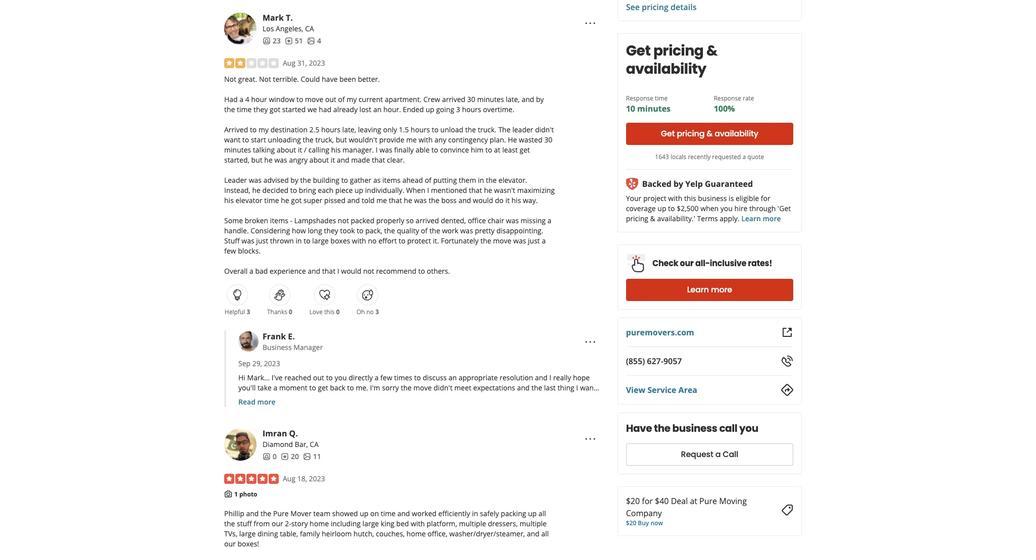 Task type: describe. For each thing, give the bounding box(es) containing it.
arrived to my destination 2.5 hours late, leaving only 1.5 hours to unload the truck. the leader didn't want to start unloading the truck, but wouldn't provide me with any contingency plan. he wasted 30 minutes talking about it / calling his manager. i was finally able to convince him to at least get started, but he was angry about it and made that clear.
[[224, 125, 554, 165]]

that down them
[[469, 185, 482, 195]]

manager for e.
[[294, 342, 323, 352]]

office
[[468, 216, 486, 225]]

16 friends v2 image for imran
[[263, 452, 271, 461]]

menu image
[[584, 336, 597, 348]]

when inside your project with this business is eligible for coverage up to $2,500 when you hire through 'get pricing & availability.' terms apply.
[[701, 204, 719, 213]]

by inside leader was advised by the building to gather as items ahead of putting them in the elevator. instead, he decided to bring each piece up individually. when i mentioned that he wasn't maximizing his elevator time he got super pissed and told me that he was the boss and would do it his way.
[[291, 175, 299, 185]]

the down pretty
[[481, 236, 492, 245]]

(3 reactions) element for helpful 3
[[247, 308, 250, 316]]

area
[[679, 385, 698, 396]]

0 horizontal spatial his
[[224, 195, 234, 205]]

2 horizontal spatial by
[[674, 178, 684, 189]]

the down properly
[[384, 226, 395, 235]]

like
[[339, 393, 350, 403]]

out inside hi mark... i've reached out to you directly a few times to discuss an appropriate resolution and i really hope you'll take a moment to get back to me. i'm sorry the move didn't meet expectations and the last thing i want is for you to walk away feeling like this, so please feel free to get back to me when you can. i'll do everything possible to turn this around.
[[313, 373, 324, 382]]

$2,500
[[677, 204, 699, 213]]

check our all-inclusive rates!
[[653, 258, 773, 270]]

2 multiple from the left
[[520, 519, 547, 529]]

2 horizontal spatial our
[[680, 258, 694, 270]]

availability inside button
[[715, 128, 759, 140]]

arrived inside had a 4 hour window to move out of my current apartment. crew arrived 30 minutes late, and by the time they got started we had already lost an hour. ended up going 3 hours overtime.
[[442, 94, 466, 104]]

a down missing
[[542, 236, 546, 245]]

the up contingency
[[465, 125, 476, 134]]

to down the quality
[[399, 236, 406, 245]]

the up the /
[[303, 135, 314, 144]]

with inside your project with this business is eligible for coverage up to $2,500 when you hire through 'get pricing & availability.' terms apply.
[[669, 194, 683, 203]]

and right experience
[[308, 266, 321, 276]]

missing
[[521, 216, 546, 225]]

2 star rating image
[[224, 58, 279, 68]]

is inside hi mark... i've reached out to you directly a few times to discuss an appropriate resolution and i really hope you'll take a moment to get back to me. i'm sorry the move didn't meet expectations and the last thing i want is for you to walk away feeling like this, so please feel free to get back to me when you can. i'll do everything possible to turn this around.
[[238, 393, 244, 403]]

a down i've
[[274, 383, 278, 392]]

the up bring
[[300, 175, 311, 185]]

manager for eady
[[266, 433, 296, 443]]

considering
[[251, 226, 290, 235]]

0 horizontal spatial our
[[224, 539, 236, 548]]

showed
[[332, 509, 358, 518]]

you inside your project with this business is eligible for coverage up to $2,500 when you hire through 'get pricing & availability.' terms apply.
[[721, 204, 733, 213]]

not inside some broken items - lampshades not packed properly so arrived dented, office chair was missing a handle. considering how long they took to pack, the quality of the work was pretty disappointing. stuff was just thrown in to large boxes with no effort to protect it. fortunately the move was just a few blocks.
[[338, 216, 349, 225]]

friends element for mark t.
[[263, 36, 281, 46]]

puremovers.com
[[626, 327, 695, 338]]

truck,
[[316, 135, 334, 144]]

want inside arrived to my destination 2.5 hours late, leaving only 1.5 hours to unload the truck. the leader didn't want to start unloading the truck, but wouldn't provide me with any contingency plan. he wasted 30 minutes talking about it / calling his manager. i was finally able to convince him to at least get started, but he was angry about it and made that clear.
[[224, 135, 241, 144]]

was up blocks.
[[242, 236, 255, 245]]

response for 100%
[[714, 94, 742, 103]]

hutch,
[[354, 529, 374, 539]]

up right packing
[[528, 509, 537, 518]]

with inside phillip and the pure mover team showed up on time and worked efficiently in safely packing up all the stuff from our 2-story home including large king bed with platform, multiple dressers, multiple tvs, large dining table, family heirloom hutch, couches, home office, washer/dryer/steamer, and all our boxes!
[[411, 519, 425, 529]]

want inside hi mark... i've reached out to you directly a few times to discuss an appropriate resolution and i really hope you'll take a moment to get back to me. i'm sorry the move didn't meet expectations and the last thing i want is for you to walk away feeling like this, so please feel free to get back to me when you can. i'll do everything possible to turn this around.
[[580, 383, 597, 392]]

wasn't
[[494, 185, 516, 195]]

0 vertical spatial all
[[539, 509, 546, 518]]

0 vertical spatial learn
[[742, 214, 761, 223]]

1 vertical spatial our
[[272, 519, 283, 529]]

he left wasn't
[[484, 185, 493, 195]]

leader
[[513, 125, 534, 134]]

minutes inside the response time 10 minutes
[[638, 103, 671, 114]]

0 vertical spatial about
[[277, 145, 296, 154]]

recently
[[688, 153, 711, 161]]

18,
[[297, 474, 307, 483]]

piece
[[336, 185, 353, 195]]

1 horizontal spatial this
[[324, 308, 335, 316]]

to left others.
[[418, 266, 425, 276]]

gather
[[350, 175, 372, 185]]

the up it.
[[430, 226, 440, 235]]

24 directions v2 image
[[782, 384, 794, 396]]

16 photos v2 image for mark t.
[[307, 37, 315, 45]]

including
[[331, 519, 361, 529]]

1.5
[[399, 125, 409, 134]]

1 horizontal spatial hours
[[411, 125, 430, 134]]

have the business call you
[[626, 421, 759, 436]]

you down take
[[257, 393, 269, 403]]

1 horizontal spatial about
[[310, 155, 329, 165]]

photos element for imran q.
[[303, 452, 321, 462]]

to up piece
[[342, 175, 348, 185]]

to up any
[[432, 125, 439, 134]]

view
[[626, 385, 646, 396]]

service
[[648, 385, 677, 396]]

boss
[[442, 195, 457, 205]]

phillip and the pure mover team showed up on time and worked efficiently in safely packing up all the stuff from our 2-story home including large king bed with platform, multiple dressers, multiple tvs, large dining table, family heirloom hutch, couches, home office, washer/dryer/steamer, and all our boxes!
[[224, 509, 549, 548]]

1 vertical spatial large
[[363, 519, 379, 529]]

me inside hi mark... i've reached out to you directly a few times to discuss an appropriate resolution and i really hope you'll take a moment to get back to me. i'm sorry the move didn't meet expectations and the last thing i want is for you to walk away feeling like this, so please feel free to get back to me when you can. i'll do everything possible to turn this around.
[[476, 393, 487, 403]]

hours inside had a 4 hour window to move out of my current apartment. crew arrived 30 minutes late, and by the time they got started we had already lost an hour. ended up going 3 hours overtime.
[[462, 104, 481, 114]]

0 vertical spatial get pricing & availability
[[626, 41, 718, 79]]

t.
[[286, 12, 293, 23]]

get inside arrived to my destination 2.5 hours late, leaving only 1.5 hours to unload the truck. the leader didn't want to start unloading the truck, but wouldn't provide me with any contingency plan. he wasted 30 minutes talking about it / calling his manager. i was finally able to convince him to at least get started, but he was angry about it and made that clear.
[[520, 145, 530, 154]]

stuff
[[237, 519, 252, 529]]

was up disappointing.
[[506, 216, 519, 225]]

general
[[238, 433, 265, 443]]

he inside arrived to my destination 2.5 hours late, leaving only 1.5 hours to unload the truck. the leader didn't want to start unloading the truck, but wouldn't provide me with any contingency plan. he wasted 30 minutes talking about it / calling his manager. i was finally able to convince him to at least get started, but he was angry about it and made that clear.
[[264, 155, 273, 165]]

apply.
[[720, 214, 740, 223]]

dressers,
[[488, 519, 518, 529]]

mentioned
[[431, 185, 467, 195]]

1 horizontal spatial 3
[[376, 308, 379, 316]]

would inside leader was advised by the building to gather as items ahead of putting them in the elevator. instead, he decided to bring each piece up individually. when i mentioned that he wasn't maximizing his elevator time he got super pissed and told me that he was the boss and would do it his way.
[[473, 195, 493, 205]]

do inside hi mark... i've reached out to you directly a few times to discuss an appropriate resolution and i really hope you'll take a moment to get back to me. i'm sorry the move didn't meet expectations and the last thing i want is for you to walk away feeling like this, so please feel free to get back to me when you can. i'll do everything possible to turn this around.
[[547, 393, 555, 403]]

response rate 100%
[[714, 94, 755, 114]]

they inside had a 4 hour window to move out of my current apartment. crew arrived 30 minutes late, and by the time they got started we had already lost an hour. ended up going 3 hours overtime.
[[254, 104, 268, 114]]

got inside had a 4 hour window to move out of my current apartment. crew arrived 30 minutes late, and by the time they got started we had already lost an hour. ended up going 3 hours overtime.
[[270, 104, 281, 114]]

1643
[[656, 153, 669, 161]]

i inside arrived to my destination 2.5 hours late, leaving only 1.5 hours to unload the truck. the leader didn't want to start unloading the truck, but wouldn't provide me with any contingency plan. he wasted 30 minutes talking about it / calling his manager. i was finally able to convince him to at least get started, but he was angry about it and made that clear.
[[376, 145, 378, 154]]

read more
[[238, 397, 276, 407]]

to down packed
[[357, 226, 364, 235]]

0 vertical spatial availability
[[626, 59, 707, 79]]

up inside leader was advised by the building to gather as items ahead of putting them in the elevator. instead, he decided to bring each piece up individually. when i mentioned that he wasn't maximizing his elevator time he got super pissed and told me that he was the boss and would do it his way.
[[355, 185, 363, 195]]

to right him
[[486, 145, 492, 154]]

to left walk
[[271, 393, 278, 403]]

1 horizontal spatial 0
[[289, 308, 293, 316]]

to down long
[[304, 236, 311, 245]]

they inside some broken items - lampshades not packed properly so arrived dented, office chair was missing a handle. considering how long they took to pack, the quality of the work was pretty disappointing. stuff was just thrown in to large boxes with no effort to protect it. fortunately the move was just a few blocks.
[[324, 226, 338, 235]]

2 horizontal spatial more
[[763, 214, 781, 223]]

phillip
[[224, 509, 244, 518]]

frank eady general manager pure moving 310-598-3553
[[238, 423, 296, 463]]

move inside hi mark... i've reached out to you directly a few times to discuss an appropriate resolution and i really hope you'll take a moment to get back to me. i'm sorry the move didn't meet expectations and the last thing i want is for you to walk away feeling like this, so please feel free to get back to me when you can. i'll do everything possible to turn this around.
[[414, 383, 432, 392]]

response for 10
[[626, 94, 654, 103]]

in inside phillip and the pure mover team showed up on time and worked efficiently in safely packing up all the stuff from our 2-story home including large king bed with platform, multiple dressers, multiple tvs, large dining table, family heirloom hutch, couches, home office, washer/dryer/steamer, and all our boxes!
[[472, 509, 478, 518]]

he down the when
[[404, 195, 412, 205]]

you left directly
[[335, 373, 347, 382]]

0 vertical spatial home
[[310, 519, 329, 529]]

backed
[[643, 178, 672, 189]]

a left quote
[[743, 153, 746, 161]]

moving inside frank eady general manager pure moving 310-598-3553
[[256, 443, 280, 453]]

unload
[[441, 125, 464, 134]]

1 vertical spatial learn more
[[687, 284, 733, 296]]

moving inside $20 for $40 deal at pure moving company $20 buy now
[[720, 496, 747, 507]]

so inside hi mark... i've reached out to you directly a few times to discuss an appropriate resolution and i really hope you'll take a moment to get back to me. i'm sorry the move didn't meet expectations and the last thing i want is for you to walk away feeling like this, so please feel free to get back to me when you can. i'll do everything possible to turn this around.
[[368, 393, 375, 403]]

ended
[[403, 104, 424, 114]]

please
[[377, 393, 399, 403]]

1 vertical spatial learn more link
[[626, 279, 794, 301]]

an inside had a 4 hour window to move out of my current apartment. crew arrived 30 minutes late, and by the time they got started we had already lost an hour. ended up going 3 hours overtime.
[[373, 104, 382, 114]]

minutes inside arrived to my destination 2.5 hours late, leaving only 1.5 hours to unload the truck. the leader didn't want to start unloading the truck, but wouldn't provide me with any contingency plan. he wasted 30 minutes talking about it / calling his manager. i was finally able to convince him to at least get started, but he was angry about it and made that clear.
[[224, 145, 251, 154]]

0 vertical spatial it
[[298, 145, 302, 154]]

me inside leader was advised by the building to gather as items ahead of putting them in the elevator. instead, he decided to bring each piece up individually. when i mentioned that he wasn't maximizing his elevator time he got super pissed and told me that he was the boss and would do it his way.
[[377, 195, 387, 205]]

plan.
[[490, 135, 506, 144]]

with inside some broken items - lampshades not packed properly so arrived dented, office chair was missing a handle. considering how long they took to pack, the quality of the work was pretty disappointing. stuff was just thrown in to large boxes with no effort to protect it. fortunately the move was just a few blocks.
[[352, 236, 366, 245]]

at inside arrived to my destination 2.5 hours late, leaving only 1.5 hours to unload the truck. the leader didn't want to start unloading the truck, but wouldn't provide me with any contingency plan. he wasted 30 minutes talking about it / calling his manager. i was finally able to convince him to at least get started, but he was angry about it and made that clear.
[[494, 145, 501, 154]]

of inside had a 4 hour window to move out of my current apartment. crew arrived 30 minutes late, and by the time they got started we had already lost an hour. ended up going 3 hours overtime.
[[338, 94, 345, 104]]

a right missing
[[548, 216, 552, 225]]

walk
[[279, 393, 294, 403]]

to left start
[[242, 135, 249, 144]]

family
[[300, 529, 320, 539]]

least
[[503, 145, 518, 154]]

to down meet
[[467, 393, 474, 403]]

1 horizontal spatial more
[[711, 284, 733, 296]]

had
[[319, 104, 332, 114]]

with inside arrived to my destination 2.5 hours late, leaving only 1.5 hours to unload the truck. the leader didn't want to start unloading the truck, but wouldn't provide me with any contingency plan. he wasted 30 minutes talking about it / calling his manager. i was finally able to convince him to at least get started, but he was angry about it and made that clear.
[[419, 135, 433, 144]]

effort
[[379, 236, 397, 245]]

and right the washer/dryer/steamer, at the bottom of page
[[527, 529, 540, 539]]

this inside hi mark... i've reached out to you directly a few times to discuss an appropriate resolution and i really hope you'll take a moment to get back to me. i'm sorry the move didn't meet expectations and the last thing i want is for you to walk away feeling like this, so please feel free to get back to me when you can. i'll do everything possible to turn this around.
[[292, 403, 304, 413]]

broken
[[245, 216, 268, 225]]

hope
[[573, 373, 590, 382]]

items inside some broken items - lampshades not packed properly so arrived dented, office chair was missing a handle. considering how long they took to pack, the quality of the work was pretty disappointing. stuff was just thrown in to large boxes with no effort to protect it. fortunately the move was just a few blocks.
[[270, 216, 288, 225]]

1 photo link
[[234, 490, 257, 499]]

photo
[[239, 490, 257, 499]]

for inside hi mark... i've reached out to you directly a few times to discuss an appropriate resolution and i really hope you'll take a moment to get back to me. i'm sorry the move didn't meet expectations and the last thing i want is for you to walk away feeling like this, so please feel free to get back to me when you can. i'll do everything possible to turn this around.
[[245, 393, 255, 403]]

leader was advised by the building to gather as items ahead of putting them in the elevator. instead, he decided to bring each piece up individually. when i mentioned that he wasn't maximizing his elevator time he got super pissed and told me that he was the boss and would do it his way.
[[224, 175, 555, 205]]

and right boss
[[459, 195, 471, 205]]

0 horizontal spatial get
[[318, 383, 328, 392]]

appropriate
[[459, 373, 498, 382]]

terrible.
[[273, 74, 299, 84]]

do inside leader was advised by the building to gather as items ahead of putting them in the elevator. instead, he decided to bring each piece up individually. when i mentioned that he wasn't maximizing his elevator time he got super pissed and told me that he was the boss and would do it his way.
[[495, 195, 504, 205]]

pure inside phillip and the pure mover team showed up on time and worked efficiently in safely packing up all the stuff from our 2-story home including large king bed with platform, multiple dressers, multiple tvs, large dining table, family heirloom hutch, couches, home office, washer/dryer/steamer, and all our boxes!
[[273, 509, 289, 518]]

his inside arrived to my destination 2.5 hours late, leaving only 1.5 hours to unload the truck. the leader didn't want to start unloading the truck, but wouldn't provide me with any contingency plan. he wasted 30 minutes talking about it / calling his manager. i was finally able to convince him to at least get started, but he was angry about it and made that clear.
[[331, 145, 341, 154]]

by inside had a 4 hour window to move out of my current apartment. crew arrived 30 minutes late, and by the time they got started we had already lost an hour. ended up going 3 hours overtime.
[[536, 94, 544, 104]]

0 horizontal spatial hours
[[321, 125, 341, 134]]

1 vertical spatial it
[[331, 155, 335, 165]]

pricing down details
[[654, 41, 704, 61]]

to inside your project with this business is eligible for coverage up to $2,500 when you hire through 'get pricing & availability.' terms apply.
[[669, 204, 675, 213]]

the up "feel"
[[401, 383, 412, 392]]

was up fortunately
[[461, 226, 473, 235]]

1 vertical spatial business
[[673, 421, 718, 436]]

31,
[[297, 58, 307, 68]]

1 $20 from the top
[[626, 496, 640, 507]]

0 vertical spatial learn more
[[742, 214, 781, 223]]

(855)
[[626, 356, 645, 367]]

to left bring
[[290, 185, 297, 195]]

(0 reactions) element for love this 0
[[336, 308, 340, 316]]

crew
[[424, 94, 440, 104]]

2 $20 from the top
[[626, 519, 637, 527]]

(0 reactions) element for thanks 0
[[289, 308, 293, 316]]

was down disappointing.
[[514, 236, 526, 245]]

in inside leader was advised by the building to gather as items ahead of putting them in the elevator. instead, he decided to bring each piece up individually. when i mentioned that he wasn't maximizing his elevator time he got super pissed and told me that he was the boss and would do it his way.
[[478, 175, 484, 185]]

was down the when
[[414, 195, 427, 205]]

not great. not terrible. could have been better.
[[224, 74, 380, 84]]

oh no 3
[[357, 308, 379, 316]]

really
[[554, 373, 571, 382]]

it inside leader was advised by the building to gather as items ahead of putting them in the elevator. instead, he decided to bring each piece up individually. when i mentioned that he wasn't maximizing his elevator time he got super pissed and told me that he was the boss and would do it his way.
[[506, 195, 510, 205]]

0 vertical spatial but
[[336, 135, 347, 144]]

and up can.
[[517, 383, 530, 392]]

long
[[308, 226, 322, 235]]

get inside get pricing & availability button
[[661, 128, 675, 140]]

a left the bad
[[250, 266, 254, 276]]

0 horizontal spatial back
[[330, 383, 346, 392]]

1 just from the left
[[256, 236, 268, 245]]

0 vertical spatial &
[[707, 41, 718, 61]]

9057
[[664, 356, 682, 367]]

table,
[[280, 529, 298, 539]]

and up bed
[[398, 509, 410, 518]]

and down piece
[[347, 195, 360, 205]]

to up away on the left bottom of the page
[[309, 383, 316, 392]]

started
[[282, 104, 306, 114]]

1 horizontal spatial get
[[438, 393, 448, 403]]

1 multiple from the left
[[459, 519, 486, 529]]

can.
[[522, 393, 536, 403]]

platform,
[[427, 519, 457, 529]]

1 vertical spatial home
[[407, 529, 426, 539]]

1 vertical spatial 2023
[[264, 359, 280, 368]]

finally
[[394, 145, 414, 154]]

unloading
[[268, 135, 301, 144]]

locals
[[671, 153, 687, 161]]

of inside some broken items - lampshades not packed properly so arrived dented, office chair was missing a handle. considering how long they took to pack, the quality of the work was pretty disappointing. stuff was just thrown in to large boxes with no effort to protect it. fortunately the move was just a few blocks.
[[421, 226, 428, 235]]

efficiently
[[439, 509, 470, 518]]

for inside $20 for $40 deal at pure moving company $20 buy now
[[642, 496, 653, 507]]

0 horizontal spatial learn
[[687, 284, 709, 296]]

move inside had a 4 hour window to move out of my current apartment. crew arrived 30 minutes late, and by the time they got started we had already lost an hour. ended up going 3 hours overtime.
[[305, 94, 324, 104]]

1 vertical spatial back
[[450, 393, 466, 403]]

0 vertical spatial learn more link
[[742, 214, 781, 223]]

0 horizontal spatial 0
[[273, 452, 277, 461]]

didn't inside arrived to my destination 2.5 hours late, leaving only 1.5 hours to unload the truck. the leader didn't want to start unloading the truck, but wouldn't provide me with any contingency plan. he wasted 30 minutes talking about it / calling his manager. i was finally able to convince him to at least get started, but he was angry about it and made that clear.
[[535, 125, 554, 134]]

pricing right the see
[[642, 2, 669, 13]]

menu image for mark t.
[[584, 17, 597, 29]]

4 inside had a 4 hour window to move out of my current apartment. crew arrived 30 minutes late, and by the time they got started we had already lost an hour. ended up going 3 hours overtime.
[[245, 94, 249, 104]]

was left angry
[[275, 155, 287, 165]]

0 vertical spatial get
[[626, 41, 651, 61]]

hi mark... i've reached out to you directly a few times to discuss an appropriate resolution and i really hope you'll take a moment to get back to me. i'm sorry the move didn't meet expectations and the last thing i want is for you to walk away feeling like this, so please feel free to get back to me when you can. i'll do everything possible to turn this around.
[[238, 373, 597, 413]]

when inside hi mark... i've reached out to you directly a few times to discuss an appropriate resolution and i really hope you'll take a moment to get back to me. i'm sorry the move didn't meet expectations and the last thing i want is for you to walk away feeling like this, so please feel free to get back to me when you can. i'll do everything possible to turn this around.
[[488, 393, 507, 403]]

this inside your project with this business is eligible for coverage up to $2,500 when you hire through 'get pricing & availability.' terms apply.
[[685, 194, 697, 203]]

lost
[[360, 104, 372, 114]]

quality
[[397, 226, 419, 235]]

2 horizontal spatial his
[[512, 195, 521, 205]]

bring
[[299, 185, 316, 195]]

worked
[[412, 509, 437, 518]]

598-
[[253, 454, 267, 463]]

to right times
[[414, 373, 421, 382]]

possible
[[238, 403, 266, 413]]

24 phone v2 image
[[782, 355, 794, 367]]

details
[[671, 2, 697, 13]]

you left can.
[[508, 393, 521, 403]]

that down individually.
[[389, 195, 402, 205]]

maximizing
[[517, 185, 555, 195]]

only
[[383, 125, 397, 134]]

& inside your project with this business is eligible for coverage up to $2,500 when you hire through 'get pricing & availability.' terms apply.
[[651, 214, 656, 223]]

in inside some broken items - lampshades not packed properly so arrived dented, office chair was missing a handle. considering how long they took to pack, the quality of the work was pretty disappointing. stuff was just thrown in to large boxes with no effort to protect it. fortunately the move was just a few blocks.
[[296, 236, 302, 245]]

building
[[313, 175, 340, 185]]

i up everything on the right bottom of the page
[[577, 383, 579, 392]]

1 not from the left
[[224, 74, 236, 84]]

ca for mark t.
[[305, 24, 314, 33]]

aug for t.
[[283, 58, 296, 68]]

rate
[[743, 94, 755, 103]]

late, inside arrived to my destination 2.5 hours late, leaving only 1.5 hours to unload the truck. the leader didn't want to start unloading the truck, but wouldn't provide me with any contingency plan. he wasted 30 minutes talking about it / calling his manager. i was finally able to convince him to at least get started, but he was angry about it and made that clear.
[[342, 125, 356, 134]]

16 friends v2 image for mark
[[263, 37, 271, 45]]

out inside had a 4 hour window to move out of my current apartment. crew arrived 30 minutes late, and by the time they got started we had already lost an hour. ended up going 3 hours overtime.
[[325, 94, 337, 104]]

the up the i'll
[[532, 383, 543, 392]]

wouldn't
[[349, 135, 378, 144]]

able
[[416, 145, 430, 154]]

he up elevator
[[252, 185, 261, 195]]

and up stuff
[[246, 509, 259, 518]]



Task type: locate. For each thing, give the bounding box(es) containing it.
thanks
[[267, 308, 287, 316]]

response
[[626, 94, 654, 103], [714, 94, 742, 103]]

response time 10 minutes
[[626, 94, 671, 114]]

got inside leader was advised by the building to gather as items ahead of putting them in the elevator. instead, he decided to bring each piece up individually. when i mentioned that he wasn't maximizing his elevator time he got super pissed and told me that he was the boss and would do it his way.
[[291, 195, 302, 205]]

response inside the response time 10 minutes
[[626, 94, 654, 103]]

ca inside the mark t. los angeles, ca
[[305, 24, 314, 33]]

to up start
[[250, 125, 257, 134]]

1 vertical spatial they
[[324, 226, 338, 235]]

2 horizontal spatial 3
[[456, 104, 460, 114]]

individually.
[[365, 185, 405, 195]]

1 horizontal spatial would
[[473, 195, 493, 205]]

1 horizontal spatial not
[[363, 266, 375, 276]]

1 horizontal spatial moving
[[720, 496, 747, 507]]

availability up the response time 10 minutes at the top right of the page
[[626, 59, 707, 79]]

0 vertical spatial didn't
[[535, 125, 554, 134]]

move
[[305, 94, 324, 104], [493, 236, 512, 245], [414, 383, 432, 392]]

response inside response rate 100%
[[714, 94, 742, 103]]

to left me.
[[347, 383, 354, 392]]

now
[[651, 519, 664, 527]]

this
[[685, 194, 697, 203], [324, 308, 335, 316], [292, 403, 304, 413]]

$20 up company
[[626, 496, 640, 507]]

imran q. link
[[263, 428, 298, 439]]

late, inside had a 4 hour window to move out of my current apartment. crew arrived 30 minutes late, and by the time they got started we had already lost an hour. ended up going 3 hours overtime.
[[506, 94, 520, 104]]

1 horizontal spatial just
[[528, 236, 540, 245]]

2 not from the left
[[259, 74, 271, 84]]

0 horizontal spatial minutes
[[224, 145, 251, 154]]

project
[[644, 194, 667, 203]]

overall a bad experience and that i would not recommend to others.
[[224, 266, 450, 276]]

lampshades
[[294, 216, 336, 225]]

they
[[254, 104, 268, 114], [324, 226, 338, 235]]

2 horizontal spatial for
[[761, 194, 771, 203]]

learn more link down check our all-inclusive rates!
[[626, 279, 794, 301]]

didn't inside hi mark... i've reached out to you directly a few times to discuss an appropriate resolution and i really hope you'll take a moment to get back to me. i'm sorry the move didn't meet expectations and the last thing i want is for you to walk away feeling like this, so please feel free to get back to me when you can. i'll do everything possible to turn this around.
[[434, 383, 453, 392]]

(3 reactions) element
[[247, 308, 250, 316], [376, 308, 379, 316]]

moving down call
[[720, 496, 747, 507]]

photos element containing 4
[[307, 36, 321, 46]]

items left -
[[270, 216, 288, 225]]

0 vertical spatial move
[[305, 94, 324, 104]]

reviews element for t.
[[285, 36, 303, 46]]

in right them
[[478, 175, 484, 185]]

0 vertical spatial more
[[763, 214, 781, 223]]

photo of frank e. image
[[238, 331, 259, 352]]

1 horizontal spatial do
[[547, 393, 555, 403]]

his
[[331, 145, 341, 154], [224, 195, 234, 205], [512, 195, 521, 205]]

arrived inside some broken items - lampshades not packed properly so arrived dented, office chair was missing a handle. considering how long they took to pack, the quality of the work was pretty disappointing. stuff was just thrown in to large boxes with no effort to protect it. fortunately the move was just a few blocks.
[[416, 216, 439, 225]]

0 vertical spatial not
[[338, 216, 349, 225]]

1 vertical spatial all
[[542, 529, 549, 539]]

it down wasn't
[[506, 195, 510, 205]]

photo of imran q. image
[[224, 428, 257, 461]]

moving up 3553
[[256, 443, 280, 453]]

4
[[317, 36, 321, 45], [245, 94, 249, 104]]

items inside leader was advised by the building to gather as items ahead of putting them in the elevator. instead, he decided to bring each piece up individually. when i mentioned that he wasn't maximizing his elevator time he got super pissed and told me that he was the boss and would do it his way.
[[383, 175, 401, 185]]

0 horizontal spatial about
[[277, 145, 296, 154]]

0 horizontal spatial few
[[224, 246, 236, 256]]

friends element down los
[[263, 36, 281, 46]]

bar,
[[295, 439, 308, 449]]

to down any
[[432, 145, 438, 154]]

talking
[[253, 145, 275, 154]]

2 aug from the top
[[283, 474, 296, 483]]

reviews element
[[285, 36, 303, 46], [281, 452, 299, 462]]

16 camera v2 image
[[224, 490, 232, 498]]

reviews element containing 20
[[281, 452, 299, 462]]

multiple
[[459, 519, 486, 529], [520, 519, 547, 529]]

1 horizontal spatial items
[[383, 175, 401, 185]]

large down long
[[312, 236, 329, 245]]

manager.
[[343, 145, 374, 154]]

30 inside had a 4 hour window to move out of my current apartment. crew arrived 30 minutes late, and by the time they got started we had already lost an hour. ended up going 3 hours overtime.
[[467, 94, 476, 104]]

2 vertical spatial me
[[476, 393, 487, 403]]

availability up the 'requested'
[[715, 128, 759, 140]]

love
[[310, 308, 323, 316]]

photos element for mark t.
[[307, 36, 321, 46]]

at right deal
[[690, 496, 698, 507]]

the inside had a 4 hour window to move out of my current apartment. crew arrived 30 minutes late, and by the time they got started we had already lost an hour. ended up going 3 hours overtime.
[[224, 104, 235, 114]]

our left 'all-'
[[680, 258, 694, 270]]

2023
[[309, 58, 325, 68], [264, 359, 280, 368], [309, 474, 325, 483]]

check
[[653, 258, 679, 270]]

back down meet
[[450, 393, 466, 403]]

at down plan.
[[494, 145, 501, 154]]

at inside $20 for $40 deal at pure moving company $20 buy now
[[690, 496, 698, 507]]

0 vertical spatial so
[[406, 216, 414, 225]]

1 vertical spatial but
[[251, 155, 263, 165]]

0 horizontal spatial not
[[338, 216, 349, 225]]

get pricing & availability inside button
[[661, 128, 759, 140]]

a inside request a call button
[[716, 449, 721, 461]]

fortunately
[[441, 236, 479, 245]]

with up $2,500
[[669, 194, 683, 203]]

meet
[[455, 383, 472, 392]]

the right have
[[654, 421, 671, 436]]

puremovers.com link
[[626, 327, 695, 338]]

late, up wouldn't
[[342, 125, 356, 134]]

0 horizontal spatial my
[[259, 125, 269, 134]]

no inside some broken items - lampshades not packed properly so arrived dented, office chair was missing a handle. considering how long they took to pack, the quality of the work was pretty disappointing. stuff was just thrown in to large boxes with no effort to protect it. fortunately the move was just a few blocks.
[[368, 236, 377, 245]]

few inside hi mark... i've reached out to you directly a few times to discuss an appropriate resolution and i really hope you'll take a moment to get back to me. i'm sorry the move didn't meet expectations and the last thing i want is for you to walk away feeling like this, so please feel free to get back to me when you can. i'll do everything possible to turn this around.
[[381, 373, 393, 382]]

few inside some broken items - lampshades not packed properly so arrived dented, office chair was missing a handle. considering how long they took to pack, the quality of the work was pretty disappointing. stuff was just thrown in to large boxes with no effort to protect it. fortunately the move was just a few blocks.
[[224, 246, 236, 256]]

super
[[304, 195, 323, 205]]

pricing inside your project with this business is eligible for coverage up to $2,500 when you hire through 'get pricing & availability.' terms apply.
[[626, 214, 649, 223]]

his down the "truck,"
[[331, 145, 341, 154]]

aug left the 31,
[[283, 58, 296, 68]]

the up wasn't
[[486, 175, 497, 185]]

2 vertical spatial for
[[642, 496, 653, 507]]

0 horizontal spatial moving
[[256, 443, 280, 453]]

0 vertical spatial no
[[368, 236, 377, 245]]

16 photos v2 image
[[307, 37, 315, 45], [303, 452, 311, 461]]

and up last
[[535, 373, 548, 382]]

1 vertical spatial more
[[711, 284, 733, 296]]

for up possible in the left bottom of the page
[[245, 393, 255, 403]]

1 vertical spatial want
[[580, 383, 597, 392]]

i inside leader was advised by the building to gather as items ahead of putting them in the elevator. instead, he decided to bring each piece up individually. when i mentioned that he wasn't maximizing his elevator time he got super pissed and told me that he was the boss and would do it his way.
[[427, 185, 429, 195]]

1 aug from the top
[[283, 58, 296, 68]]

an inside hi mark... i've reached out to you directly a few times to discuss an appropriate resolution and i really hope you'll take a moment to get back to me. i'm sorry the move didn't meet expectations and the last thing i want is for you to walk away feeling like this, so please feel free to get back to me when you can. i'll do everything possible to turn this around.
[[449, 373, 457, 382]]

0 horizontal spatial so
[[368, 393, 375, 403]]

friends element containing 23
[[263, 36, 281, 46]]

packing
[[501, 509, 527, 518]]

experience
[[270, 266, 306, 276]]

16 review v2 image
[[285, 37, 293, 45]]

quote
[[748, 153, 765, 161]]

ca right angeles,
[[305, 24, 314, 33]]

manager inside frank e. business manager
[[294, 342, 323, 352]]

time inside had a 4 hour window to move out of my current apartment. crew arrived 30 minutes late, and by the time they got started we had already lost an hour. ended up going 3 hours overtime.
[[237, 104, 252, 114]]

2 horizontal spatial minutes
[[638, 103, 671, 114]]

company
[[626, 508, 662, 519]]

of inside leader was advised by the building to gather as items ahead of putting them in the elevator. instead, he decided to bring each piece up individually. when i mentioned that he wasn't maximizing his elevator time he got super pissed and told me that he was the boss and would do it his way.
[[425, 175, 432, 185]]

1 horizontal spatial they
[[324, 226, 338, 235]]

photos element
[[307, 36, 321, 46], [303, 452, 321, 462]]

0 vertical spatial out
[[325, 94, 337, 104]]

menu image for imran q.
[[584, 433, 597, 445]]

some broken items - lampshades not packed properly so arrived dented, office chair was missing a handle. considering how long they took to pack, the quality of the work was pretty disappointing. stuff was just thrown in to large boxes with no effort to protect it. fortunately the move was just a few blocks.
[[224, 216, 552, 256]]

up left on
[[360, 509, 369, 518]]

our
[[680, 258, 694, 270], [272, 519, 283, 529], [224, 539, 236, 548]]

moment
[[279, 383, 308, 392]]

for up company
[[642, 496, 653, 507]]

1 (0 reactions) element from the left
[[289, 308, 293, 316]]

dining
[[258, 529, 278, 539]]

to
[[297, 94, 303, 104], [250, 125, 257, 134], [432, 125, 439, 134], [242, 135, 249, 144], [432, 145, 438, 154], [486, 145, 492, 154], [342, 175, 348, 185], [290, 185, 297, 195], [669, 204, 675, 213], [357, 226, 364, 235], [304, 236, 311, 245], [399, 236, 406, 245], [418, 266, 425, 276], [326, 373, 333, 382], [414, 373, 421, 382], [309, 383, 316, 392], [347, 383, 354, 392], [271, 393, 278, 403], [429, 393, 436, 403], [467, 393, 474, 403], [268, 403, 274, 413]]

the up tvs, at the left of the page
[[224, 519, 235, 529]]

4 left hour at left
[[245, 94, 249, 104]]

resolution
[[500, 373, 533, 382]]

time inside phillip and the pure mover team showed up on time and worked efficiently in safely packing up all the stuff from our 2-story home including large king bed with platform, multiple dressers, multiple tvs, large dining table, family heirloom hutch, couches, home office, washer/dryer/steamer, and all our boxes!
[[381, 509, 396, 518]]

when down expectations at the bottom of the page
[[488, 393, 507, 403]]

business inside your project with this business is eligible for coverage up to $2,500 when you hire through 'get pricing & availability.' terms apply.
[[698, 194, 727, 203]]

you
[[721, 204, 733, 213], [335, 373, 347, 382], [257, 393, 269, 403], [508, 393, 521, 403], [740, 421, 759, 436]]

0 horizontal spatial move
[[305, 94, 324, 104]]

(3 reactions) element right oh
[[376, 308, 379, 316]]

frank for eady
[[238, 423, 257, 433]]

more
[[763, 214, 781, 223], [711, 284, 733, 296], [257, 397, 276, 407]]

current
[[359, 94, 383, 104]]

$40
[[655, 496, 669, 507]]

1 vertical spatial an
[[449, 373, 457, 382]]

manager inside frank eady general manager pure moving 310-598-3553
[[266, 433, 296, 443]]

a
[[240, 94, 244, 104], [743, 153, 746, 161], [548, 216, 552, 225], [542, 236, 546, 245], [250, 266, 254, 276], [375, 373, 379, 382], [274, 383, 278, 392], [716, 449, 721, 461]]

1 horizontal spatial so
[[406, 216, 414, 225]]

friends element for imran q.
[[263, 452, 277, 462]]

by up wasted
[[536, 94, 544, 104]]

he down 'decided'
[[281, 195, 289, 205]]

home down team
[[310, 519, 329, 529]]

buy
[[638, 519, 649, 527]]

learn more down check our all-inclusive rates!
[[687, 284, 733, 296]]

16 friends v2 image
[[263, 37, 271, 45], [263, 452, 271, 461]]

1 photo
[[234, 490, 257, 499]]

(0 reactions) element
[[289, 308, 293, 316], [336, 308, 340, 316]]

(855) 627-9057
[[626, 356, 682, 367]]

1 vertical spatial got
[[291, 195, 302, 205]]

2 vertical spatial our
[[224, 539, 236, 548]]

11
[[313, 452, 321, 461]]

my inside had a 4 hour window to move out of my current apartment. crew arrived 30 minutes late, and by the time they got started we had already lost an hour. ended up going 3 hours overtime.
[[347, 94, 357, 104]]

1 friends element from the top
[[263, 36, 281, 46]]

and left made
[[337, 155, 350, 165]]

0 vertical spatial our
[[680, 258, 694, 270]]

my up start
[[259, 125, 269, 134]]

home down bed
[[407, 529, 426, 539]]

in
[[478, 175, 484, 185], [296, 236, 302, 245], [472, 509, 478, 518]]

sep 29, 2023
[[238, 359, 280, 368]]

2 vertical spatial it
[[506, 195, 510, 205]]

a inside had a 4 hour window to move out of my current apartment. crew arrived 30 minutes late, and by the time they got started we had already lost an hour. ended up going 3 hours overtime.
[[240, 94, 244, 104]]

recommend
[[376, 266, 417, 276]]

could
[[301, 74, 320, 84]]

1 vertical spatial moving
[[720, 496, 747, 507]]

time inside leader was advised by the building to gather as items ahead of putting them in the elevator. instead, he decided to bring each piece up individually. when i mentioned that he wasn't maximizing his elevator time he got super pissed and told me that he was the boss and would do it his way.
[[264, 195, 279, 205]]

not left great.
[[224, 74, 236, 84]]

1 vertical spatial no
[[367, 308, 374, 316]]

0
[[289, 308, 293, 316], [336, 308, 340, 316], [273, 452, 277, 461]]

1 horizontal spatial it
[[331, 155, 335, 165]]

1 horizontal spatial 30
[[545, 135, 553, 144]]

2 response from the left
[[714, 94, 742, 103]]

2 horizontal spatial hours
[[462, 104, 481, 114]]

clear.
[[387, 155, 405, 165]]

0 vertical spatial pure
[[238, 443, 254, 453]]

'get
[[778, 204, 791, 213]]

0 vertical spatial at
[[494, 145, 501, 154]]

1 horizontal spatial our
[[272, 519, 283, 529]]

and inside arrived to my destination 2.5 hours late, leaving only 1.5 hours to unload the truck. the leader didn't want to start unloading the truck, but wouldn't provide me with any contingency plan. he wasted 30 minutes talking about it / calling his manager. i was finally able to convince him to at least get started, but he was angry about it and made that clear.
[[337, 155, 350, 165]]

2 just from the left
[[528, 236, 540, 245]]

and inside had a 4 hour window to move out of my current apartment. crew arrived 30 minutes late, and by the time they got started we had already lost an hour. ended up going 3 hours overtime.
[[522, 94, 535, 104]]

hours up truck.
[[462, 104, 481, 114]]

he down talking
[[264, 155, 273, 165]]

love this 0
[[310, 308, 340, 316]]

time inside the response time 10 minutes
[[655, 94, 668, 103]]

2 vertical spatial pure
[[273, 509, 289, 518]]

3 right helpful
[[247, 308, 250, 316]]

24 external link v2 image
[[782, 326, 794, 339]]

didn't down discuss
[[434, 383, 453, 392]]

more down take
[[257, 397, 276, 407]]

2 vertical spatial &
[[651, 214, 656, 223]]

16 review v2 image
[[281, 452, 289, 461]]

1 horizontal spatial few
[[381, 373, 393, 382]]

view service area
[[626, 385, 698, 396]]

got down bring
[[291, 195, 302, 205]]

around.
[[306, 403, 332, 413]]

was right "leader"
[[249, 175, 262, 185]]

1 (3 reactions) element from the left
[[247, 308, 250, 316]]

16 photos v2 image for imran q.
[[303, 452, 311, 461]]

but down talking
[[251, 155, 263, 165]]

30 inside arrived to my destination 2.5 hours late, leaving only 1.5 hours to unload the truck. the leader didn't want to start unloading the truck, but wouldn't provide me with any contingency plan. he wasted 30 minutes talking about it / calling his manager. i was finally able to convince him to at least get started, but he was angry about it and made that clear.
[[545, 135, 553, 144]]

the up from
[[261, 509, 272, 518]]

1 vertical spatial few
[[381, 373, 393, 382]]

times
[[394, 373, 413, 382]]

0 vertical spatial $20
[[626, 496, 640, 507]]

4 inside the photos element
[[317, 36, 321, 45]]

learn down hire
[[742, 214, 761, 223]]

me inside arrived to my destination 2.5 hours late, leaving only 1.5 hours to unload the truck. the leader didn't want to start unloading the truck, but wouldn't provide me with any contingency plan. he wasted 30 minutes talking about it / calling his manager. i was finally able to convince him to at least get started, but he was angry about it and made that clear.
[[406, 135, 417, 144]]

2 menu image from the top
[[584, 433, 597, 445]]

3 inside had a 4 hour window to move out of my current apartment. crew arrived 30 minutes late, and by the time they got started we had already lost an hour. ended up going 3 hours overtime.
[[456, 104, 460, 114]]

0 horizontal spatial frank
[[238, 423, 257, 433]]

aug for q.
[[283, 474, 296, 483]]

photos element containing 11
[[303, 452, 321, 462]]

to up feeling
[[326, 373, 333, 382]]

just down considering
[[256, 236, 268, 245]]

2023 right 18,
[[309, 474, 325, 483]]

1 horizontal spatial (3 reactions) element
[[376, 308, 379, 316]]

2 vertical spatial move
[[414, 383, 432, 392]]

q.
[[289, 428, 298, 439]]

turn
[[276, 403, 290, 413]]

pricing inside button
[[677, 128, 705, 140]]

2 (3 reactions) element from the left
[[376, 308, 379, 316]]

more inside dropdown button
[[257, 397, 276, 407]]

take
[[258, 383, 272, 392]]

up inside your project with this business is eligible for coverage up to $2,500 when you hire through 'get pricing & availability.' terms apply.
[[658, 204, 667, 213]]

0 vertical spatial few
[[224, 246, 236, 256]]

few down stuff
[[224, 246, 236, 256]]

want down arrived
[[224, 135, 241, 144]]

the
[[499, 125, 511, 134]]

0 vertical spatial photos element
[[307, 36, 321, 46]]

do down wasn't
[[495, 195, 504, 205]]

i'm
[[370, 383, 380, 392]]

reviews element containing 51
[[285, 36, 303, 46]]

(3 reactions) element for oh no 3
[[376, 308, 379, 316]]

hours right 1.5
[[411, 125, 430, 134]]

24 deal v2 image
[[782, 504, 794, 517]]

up inside had a 4 hour window to move out of my current apartment. crew arrived 30 minutes late, and by the time they got started we had already lost an hour. ended up going 3 hours overtime.
[[426, 104, 435, 114]]

protect
[[408, 236, 431, 245]]

& inside get pricing & availability button
[[707, 128, 713, 140]]

$20 left buy
[[626, 519, 637, 527]]

0 vertical spatial back
[[330, 383, 346, 392]]

0 horizontal spatial would
[[341, 266, 362, 276]]

i down boxes
[[338, 266, 339, 276]]

up
[[426, 104, 435, 114], [355, 185, 363, 195], [658, 204, 667, 213], [360, 509, 369, 518], [528, 509, 537, 518]]

for up "through"
[[761, 194, 771, 203]]

0 horizontal spatial but
[[251, 155, 263, 165]]

coverage
[[626, 204, 656, 213]]

2 vertical spatial 2023
[[309, 474, 325, 483]]

my inside arrived to my destination 2.5 hours late, leaving only 1.5 hours to unload the truck. the leader didn't want to start unloading the truck, but wouldn't provide me with any contingency plan. he wasted 30 minutes talking about it / calling his manager. i was finally able to convince him to at least get started, but he was angry about it and made that clear.
[[259, 125, 269, 134]]

1 horizontal spatial got
[[291, 195, 302, 205]]

ca inside imran q. diamond bar, ca
[[310, 439, 319, 449]]

ca for imran q.
[[310, 439, 319, 449]]

tvs,
[[224, 529, 238, 539]]

he
[[508, 135, 517, 144]]

0 horizontal spatial multiple
[[459, 519, 486, 529]]

0 vertical spatial manager
[[294, 342, 323, 352]]

1 vertical spatial move
[[493, 236, 512, 245]]

that inside arrived to my destination 2.5 hours late, leaving only 1.5 hours to unload the truck. the leader didn't want to start unloading the truck, but wouldn't provide me with any contingency plan. he wasted 30 minutes talking about it / calling his manager. i was finally able to convince him to at least get started, but he was angry about it and made that clear.
[[372, 155, 385, 165]]

was down provide
[[380, 145, 393, 154]]

5 star rating image
[[224, 474, 279, 484]]

1 menu image from the top
[[584, 17, 597, 29]]

arrived up going
[[442, 94, 466, 104]]

0 horizontal spatial just
[[256, 236, 268, 245]]

1 horizontal spatial learn
[[742, 214, 761, 223]]

(0 reactions) element right love
[[336, 308, 340, 316]]

1 vertical spatial out
[[313, 373, 324, 382]]

1 vertical spatial get
[[318, 383, 328, 392]]

move inside some broken items - lampshades not packed properly so arrived dented, office chair was missing a handle. considering how long they took to pack, the quality of the work was pretty disappointing. stuff was just thrown in to large boxes with no effort to protect it. fortunately the move was just a few blocks.
[[493, 236, 512, 245]]

blocks.
[[238, 246, 261, 256]]

0 left 16 review v2 icon
[[273, 452, 277, 461]]

2023 for imran q.
[[309, 474, 325, 483]]

1 vertical spatial reviews element
[[281, 452, 299, 462]]

e.
[[288, 331, 295, 342]]

aug left 18,
[[283, 474, 296, 483]]

frank inside frank e. business manager
[[263, 331, 286, 342]]

1 vertical spatial for
[[245, 393, 255, 403]]

2 horizontal spatial 0
[[336, 308, 340, 316]]

0 vertical spatial is
[[729, 194, 734, 203]]

0 vertical spatial arrived
[[442, 94, 466, 104]]

read
[[238, 397, 256, 407]]

dented,
[[441, 216, 466, 225]]

each
[[318, 185, 334, 195]]

is down 'guaranteed'
[[729, 194, 734, 203]]

already
[[333, 104, 358, 114]]

a up i'm
[[375, 373, 379, 382]]

guaranteed
[[705, 178, 753, 189]]

pure inside frank eady general manager pure moving 310-598-3553
[[238, 443, 254, 453]]

0 vertical spatial want
[[224, 135, 241, 144]]

great.
[[238, 74, 257, 84]]

0 vertical spatial 16 photos v2 image
[[307, 37, 315, 45]]

want
[[224, 135, 241, 144], [580, 383, 597, 392]]

heirloom
[[322, 529, 352, 539]]

would up the office
[[473, 195, 493, 205]]

would down boxes
[[341, 266, 362, 276]]

large down on
[[363, 519, 379, 529]]

pricing up recently
[[677, 128, 705, 140]]

friends element
[[263, 36, 281, 46], [263, 452, 277, 462]]

frank inside frank eady general manager pure moving 310-598-3553
[[238, 423, 257, 433]]

frank for e.
[[263, 331, 286, 342]]

0 vertical spatial for
[[761, 194, 771, 203]]

photo of mark t. image
[[224, 12, 257, 45]]

to up started at the left top of page
[[297, 94, 303, 104]]

move down pretty
[[493, 236, 512, 245]]

to inside had a 4 hour window to move out of my current apartment. crew arrived 30 minutes late, and by the time they got started we had already lost an hour. ended up going 3 hours overtime.
[[297, 94, 303, 104]]

so inside some broken items - lampshades not packed properly so arrived dented, office chair was missing a handle. considering how long they took to pack, the quality of the work was pretty disappointing. stuff was just thrown in to large boxes with no effort to protect it. fortunately the move was just a few blocks.
[[406, 216, 414, 225]]

for inside your project with this business is eligible for coverage up to $2,500 when you hire through 'get pricing & availability.' terms apply.
[[761, 194, 771, 203]]

0 horizontal spatial by
[[291, 175, 299, 185]]

minutes inside had a 4 hour window to move out of my current apartment. crew arrived 30 minutes late, and by the time they got started we had already lost an hour. ended up going 3 hours overtime.
[[477, 94, 504, 104]]

in left safely
[[472, 509, 478, 518]]

helpful 3
[[225, 308, 250, 316]]

i up last
[[550, 373, 552, 382]]

0 horizontal spatial large
[[239, 529, 256, 539]]

1 16 friends v2 image from the top
[[263, 37, 271, 45]]

hour.
[[384, 104, 401, 114]]

menu image
[[584, 17, 597, 29], [584, 433, 597, 445]]

eady
[[259, 423, 275, 433]]

large inside some broken items - lampshades not packed properly so arrived dented, office chair was missing a handle. considering how long they took to pack, the quality of the work was pretty disappointing. stuff was just thrown in to large boxes with no effort to protect it. fortunately the move was just a few blocks.
[[312, 236, 329, 245]]

truck.
[[478, 125, 497, 134]]

get pricing & availability button
[[626, 123, 794, 145]]

to left turn
[[268, 403, 274, 413]]

have
[[626, 421, 652, 436]]

disappointing.
[[497, 226, 544, 235]]

1 vertical spatial at
[[690, 496, 698, 507]]

me up the finally
[[406, 135, 417, 144]]

call
[[720, 421, 738, 436]]

call
[[723, 449, 739, 461]]

friends element containing 0
[[263, 452, 277, 462]]

1 horizontal spatial large
[[312, 236, 329, 245]]

a left call
[[716, 449, 721, 461]]

1 response from the left
[[626, 94, 654, 103]]

that down boxes
[[322, 266, 336, 276]]

with down "worked"
[[411, 519, 425, 529]]

our down tvs, at the left of the page
[[224, 539, 236, 548]]

me.
[[356, 383, 368, 392]]

1 horizontal spatial pure
[[273, 509, 289, 518]]

1 horizontal spatial didn't
[[535, 125, 554, 134]]

up down gather
[[355, 185, 363, 195]]

discuss
[[423, 373, 447, 382]]

10
[[626, 103, 636, 114]]

pure inside $20 for $40 deal at pure moving company $20 buy now
[[700, 496, 718, 507]]

see pricing details button
[[626, 2, 697, 13]]

2 vertical spatial in
[[472, 509, 478, 518]]

convince
[[440, 145, 469, 154]]

requested
[[713, 153, 741, 161]]

0 horizontal spatial 3
[[247, 308, 250, 316]]

0 horizontal spatial not
[[224, 74, 236, 84]]

of right ahead at the left of the page
[[425, 175, 432, 185]]

get down the see
[[626, 41, 651, 61]]

1 vertical spatial get
[[661, 128, 675, 140]]

reviews element down angeles,
[[285, 36, 303, 46]]

the left boss
[[429, 195, 440, 205]]

multiple up the washer/dryer/steamer, at the bottom of page
[[459, 519, 486, 529]]

the down had
[[224, 104, 235, 114]]

want down hope
[[580, 383, 597, 392]]

2023 for mark t.
[[309, 58, 325, 68]]

0 vertical spatial 4
[[317, 36, 321, 45]]

0 vertical spatial of
[[338, 94, 345, 104]]

to right free
[[429, 393, 436, 403]]

-
[[290, 216, 293, 225]]

2 16 friends v2 image from the top
[[263, 452, 271, 461]]

minutes
[[477, 94, 504, 104], [638, 103, 671, 114], [224, 145, 251, 154]]

0 vertical spatial 2023
[[309, 58, 325, 68]]

you right call
[[740, 421, 759, 436]]

reviews element for q.
[[281, 452, 299, 462]]

is inside your project with this business is eligible for coverage up to $2,500 when you hire through 'get pricing & availability.' terms apply.
[[729, 194, 734, 203]]

2 friends element from the top
[[263, 452, 277, 462]]

2 (0 reactions) element from the left
[[336, 308, 340, 316]]

stuff
[[224, 236, 240, 245]]

0 horizontal spatial (3 reactions) element
[[247, 308, 250, 316]]



Task type: vqa. For each thing, say whether or not it's contained in the screenshot.
16 Info V2 image
no



